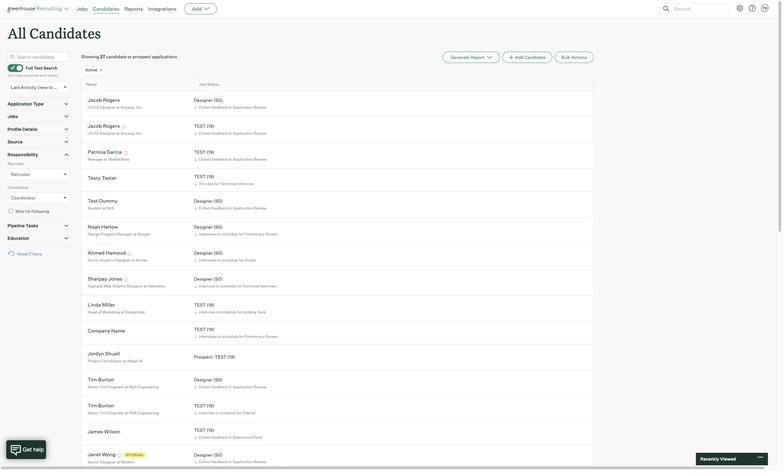 Task type: locate. For each thing, give the bounding box(es) containing it.
rogers up ux/ui designer at anyway, inc.
[[103, 123, 120, 129]]

1 ux/ui from the top
[[88, 105, 99, 110]]

old)
[[54, 85, 62, 90]]

test
[[88, 198, 98, 204]]

0 horizontal spatial manager
[[88, 157, 103, 162]]

7 collect from the top
[[199, 460, 211, 464]]

technical right dos
[[220, 181, 237, 186]]

rsa for test (19)
[[129, 411, 137, 415]]

2 engineer from the top
[[108, 411, 124, 415]]

details
[[22, 126, 37, 132]]

testy tester link
[[88, 175, 117, 182]]

graphic down jones
[[112, 284, 126, 289]]

(50) down prospect: test (19)
[[214, 377, 223, 383]]

interviews
[[199, 232, 217, 237], [199, 258, 217, 263], [199, 334, 217, 339]]

head
[[88, 310, 97, 315]]

to inside the test (19) interview to schedule for debrief
[[216, 411, 220, 415]]

1 vertical spatial tim burton senior civil engineer at rsa engineering
[[88, 403, 159, 415]]

xeometry
[[148, 284, 165, 289]]

collect
[[199, 105, 211, 110], [199, 131, 211, 136], [199, 157, 211, 162], [199, 206, 211, 211], [199, 385, 211, 389], [199, 435, 211, 440], [199, 460, 211, 464]]

for up test (19) interview to schedule for holding tank
[[237, 284, 242, 289]]

jacob rogers
[[88, 123, 120, 129]]

engineering for designer (50)
[[138, 385, 159, 389]]

designer (50) collect feedback in application review down 3 to-dos for technical interview link
[[194, 198, 267, 211]]

1 jacob from the top
[[88, 97, 102, 103]]

prospect:
[[194, 354, 214, 360]]

screen
[[266, 232, 278, 237], [266, 334, 278, 339]]

1 vertical spatial technical
[[243, 284, 260, 289]]

0 vertical spatial screen
[[266, 232, 278, 237]]

3 interviews from the top
[[199, 334, 217, 339]]

jacob rogers link up jacob rogers on the left top of the page
[[88, 97, 120, 104]]

(50) for ux/ui designer at anyway, inc.
[[214, 98, 223, 103]]

1 vertical spatial jacob
[[88, 123, 102, 129]]

(19) inside the test (19) interview to schedule for debrief
[[207, 403, 215, 409]]

ahmed hamoud has been in onsite for more than 21 days image
[[127, 252, 133, 256]]

add inside popup button
[[192, 6, 202, 12]]

0 vertical spatial jacob
[[88, 97, 102, 103]]

1 vertical spatial rsa
[[129, 411, 137, 415]]

digital
[[88, 284, 99, 289]]

anyway,
[[121, 105, 136, 110], [121, 131, 136, 136]]

2 rsa from the top
[[129, 411, 137, 415]]

designer inside designer (50) interviews to schedule for preliminary screen
[[194, 224, 213, 230]]

1 vertical spatial rogers
[[103, 123, 120, 129]]

0 vertical spatial test (19) collect feedback in application review
[[194, 124, 267, 136]]

civil down project
[[100, 385, 108, 389]]

preliminary inside designer (50) interviews to schedule for preliminary screen
[[245, 232, 265, 237]]

1 vertical spatial anyway,
[[121, 131, 136, 136]]

2 collect feedback in application review link from the top
[[193, 130, 268, 136]]

modern
[[121, 460, 135, 465]]

senior down ahmed
[[88, 258, 99, 263]]

tim for test
[[88, 403, 97, 409]]

tim burton senior civil engineer at rsa engineering up 'wilson'
[[88, 403, 159, 415]]

6 feedback from the top
[[212, 435, 228, 440]]

to inside test (19) interview to schedule for holding tank
[[216, 310, 220, 315]]

janet wong link
[[88, 452, 116, 459]]

3 feedback from the top
[[212, 157, 228, 162]]

for for designer (50) interviews to schedule for onsite
[[239, 258, 244, 263]]

2 screen from the top
[[266, 334, 278, 339]]

0 vertical spatial interviews to schedule for preliminary screen link
[[193, 231, 280, 237]]

tim down project
[[88, 377, 97, 383]]

engineer for designer (50)
[[108, 385, 124, 389]]

2 vertical spatial interviews
[[199, 334, 217, 339]]

for left onsite
[[239, 258, 244, 263]]

janet wong has been in application review for more than 5 days image
[[117, 454, 122, 458]]

at inside test dummy student at n/a
[[103, 206, 106, 211]]

0 horizontal spatial add
[[192, 6, 202, 12]]

6 collect from the top
[[199, 435, 211, 440]]

0 horizontal spatial name
[[86, 82, 97, 87]]

tim burton link for designer
[[88, 377, 114, 384]]

pipeline
[[8, 223, 25, 228]]

engineer down jordyn shuell project coordinator at adept ai
[[108, 385, 124, 389]]

name
[[86, 82, 97, 87], [111, 328, 125, 334]]

5 collect from the top
[[199, 385, 211, 389]]

tim burton link down project
[[88, 377, 114, 384]]

2 ux/ui from the top
[[88, 131, 99, 136]]

designer (50) collect feedback in application review up the test (19) interview to schedule for debrief
[[194, 377, 267, 389]]

interviews inside designer (50) interviews to schedule for onsite
[[199, 258, 217, 263]]

for inside designer (50) interviews to schedule for preliminary screen
[[239, 232, 244, 237]]

1 vertical spatial preliminary
[[245, 334, 265, 339]]

0 vertical spatial preliminary
[[245, 232, 265, 237]]

1 (50) from the top
[[214, 98, 223, 103]]

0 vertical spatial jobs
[[76, 6, 88, 12]]

company name link
[[88, 328, 125, 335]]

candidates right jobs link
[[93, 6, 120, 12]]

screen inside designer (50) interviews to schedule for preliminary screen
[[266, 232, 278, 237]]

1 vertical spatial candidates
[[29, 24, 101, 42]]

1 tim burton senior civil engineer at rsa engineering from the top
[[88, 377, 159, 389]]

1 engineering from the top
[[138, 385, 159, 389]]

6 review from the top
[[254, 460, 267, 464]]

interviews to schedule for preliminary screen link for (50)
[[193, 231, 280, 237]]

schedule inside test (19) interview to schedule for holding tank
[[220, 310, 236, 315]]

text
[[34, 65, 43, 70]]

rogers inside the 'jacob rogers ux/ui designer at anyway, inc.'
[[103, 97, 120, 103]]

for inside designer (50) interviews to schedule for onsite
[[239, 258, 244, 263]]

ahmed
[[88, 250, 105, 256]]

interviews to schedule for preliminary screen link down the interview to schedule for holding tank link
[[193, 334, 280, 340]]

tim up james
[[88, 403, 97, 409]]

screen inside test (19) interviews to schedule for preliminary screen
[[266, 334, 278, 339]]

jobs left the candidates link
[[76, 6, 88, 12]]

senior down project
[[88, 385, 99, 389]]

test inside test (19) 3 to-dos for technical interview
[[194, 174, 206, 179]]

feedback inside test (19) collect feedback in reference check
[[212, 435, 228, 440]]

(50) up interviews to schedule for onsite link
[[214, 250, 223, 256]]

burton down project
[[98, 377, 114, 383]]

patricia garcia link
[[88, 149, 122, 156]]

1 preliminary from the top
[[245, 232, 265, 237]]

technical down onsite
[[243, 284, 260, 289]]

to left old) on the left of the page
[[49, 85, 53, 90]]

to up test (19) collect feedback in reference check
[[216, 411, 220, 415]]

(50) inside designer (50) interviews to schedule for onsite
[[214, 250, 223, 256]]

3 (50) from the top
[[214, 224, 223, 230]]

civil up james wilson
[[100, 411, 108, 415]]

who i'm following
[[15, 209, 49, 214]]

1 burton from the top
[[98, 377, 114, 383]]

2 tim from the top
[[88, 403, 97, 409]]

recently
[[701, 457, 720, 462]]

0 vertical spatial rogers
[[103, 97, 120, 103]]

jobs link
[[76, 6, 88, 12]]

(50) up interview to schedule for technical interview link
[[214, 276, 223, 282]]

1 horizontal spatial technical
[[243, 284, 260, 289]]

0 vertical spatial burton
[[98, 377, 114, 383]]

0 vertical spatial technical
[[220, 181, 237, 186]]

0 vertical spatial recruiter
[[8, 161, 24, 166]]

schedule left onsite
[[222, 258, 238, 263]]

jacob for jacob rogers ux/ui designer at anyway, inc.
[[88, 97, 102, 103]]

(50) down job/status
[[214, 98, 223, 103]]

5 feedback from the top
[[212, 385, 228, 389]]

resumes
[[24, 73, 39, 78]]

4 (50) from the top
[[214, 250, 223, 256]]

test (19) collect feedback in application review for jacob rogers
[[194, 124, 267, 136]]

test (19) interview to schedule for debrief
[[194, 403, 256, 415]]

2 preliminary from the top
[[245, 334, 265, 339]]

1 civil from the top
[[100, 385, 108, 389]]

add button
[[184, 3, 217, 14]]

2 test (19) collect feedback in application review from the top
[[194, 150, 267, 162]]

schedule for designer (50) interviews to schedule for onsite
[[222, 258, 238, 263]]

patricia
[[88, 149, 106, 155]]

&
[[100, 284, 103, 289]]

civil for test (19)
[[100, 411, 108, 415]]

engineer up 'wilson'
[[108, 411, 124, 415]]

to up designer (50) interview to schedule for technical interview on the bottom of the page
[[218, 258, 221, 263]]

6 (50) from the top
[[214, 377, 223, 383]]

anyway, down jacob rogers has been in application review for more than 5 days icon
[[121, 131, 136, 136]]

1 vertical spatial test (19) collect feedback in application review
[[194, 150, 267, 162]]

add candidate
[[516, 55, 546, 60]]

active
[[85, 67, 97, 72]]

to inside designer (50) interview to schedule for technical interview
[[216, 284, 220, 289]]

schedule down the interview to schedule for holding tank link
[[222, 334, 238, 339]]

preliminary down holding at the bottom
[[245, 334, 265, 339]]

interview inside test (19) interview to schedule for holding tank
[[199, 310, 215, 315]]

1 vertical spatial burton
[[98, 403, 114, 409]]

1 vertical spatial inc.
[[136, 131, 143, 136]]

name right company
[[111, 328, 125, 334]]

2 collect from the top
[[199, 131, 211, 136]]

schedule inside designer (50) interviews to schedule for onsite
[[222, 258, 238, 263]]

for inside test (19) 3 to-dos for technical interview
[[214, 181, 219, 186]]

manager inside noah harlow design program manager at google
[[117, 232, 133, 237]]

2 jacob from the top
[[88, 123, 102, 129]]

ux/ui
[[88, 105, 99, 110], [88, 131, 99, 136]]

for right dos
[[214, 181, 219, 186]]

(50) down collect feedback in reference check link
[[214, 452, 223, 458]]

preliminary up onsite
[[245, 232, 265, 237]]

tim burton link
[[88, 377, 114, 384], [88, 403, 114, 410]]

0 vertical spatial civil
[[100, 385, 108, 389]]

manager right 'program'
[[117, 232, 133, 237]]

for down holding at the bottom
[[239, 334, 244, 339]]

interview to schedule for technical interview link
[[193, 283, 278, 289]]

4 senior from the top
[[88, 460, 99, 465]]

name down active
[[86, 82, 97, 87]]

1 tim from the top
[[88, 377, 97, 383]]

company name
[[88, 328, 125, 334]]

0 vertical spatial tim
[[88, 377, 97, 383]]

filters
[[29, 251, 42, 257]]

tim
[[88, 377, 97, 383], [88, 403, 97, 409]]

1 horizontal spatial add
[[516, 55, 524, 60]]

for inside test (19) interview to schedule for holding tank
[[237, 310, 242, 315]]

manager
[[88, 157, 103, 162], [117, 232, 133, 237]]

activity
[[21, 85, 37, 90]]

(50) down 3 to-dos for technical interview link
[[214, 198, 223, 204]]

burton for designer
[[98, 377, 114, 383]]

1 vertical spatial tim
[[88, 403, 97, 409]]

1 test (19) collect feedback in application review from the top
[[194, 124, 267, 136]]

screen for (50)
[[266, 232, 278, 237]]

1 rsa from the top
[[129, 385, 137, 389]]

5 (50) from the top
[[214, 276, 223, 282]]

2 engineering from the top
[[138, 411, 159, 415]]

0 horizontal spatial jobs
[[8, 114, 18, 119]]

at inside jordyn shuell project coordinator at adept ai
[[123, 359, 126, 363]]

interviews for designer (50) interviews to schedule for onsite
[[199, 258, 217, 263]]

jacob rogers link up ux/ui designer at anyway, inc.
[[88, 123, 120, 130]]

wilson
[[104, 429, 120, 435]]

Search candidates field
[[8, 52, 70, 62]]

technical
[[220, 181, 237, 186], [243, 284, 260, 289]]

7 (50) from the top
[[214, 452, 223, 458]]

(50) inside designer (50) interviews to schedule for preliminary screen
[[214, 224, 223, 230]]

to up test (19) interview to schedule for holding tank
[[216, 284, 220, 289]]

add
[[192, 6, 202, 12], [516, 55, 524, 60]]

6 collect feedback in application review link from the top
[[193, 459, 268, 465]]

(50)
[[214, 98, 223, 103], [214, 198, 223, 204], [214, 224, 223, 230], [214, 250, 223, 256], [214, 276, 223, 282], [214, 377, 223, 383], [214, 452, 223, 458]]

0 vertical spatial add
[[192, 6, 202, 12]]

1 in from the top
[[229, 105, 232, 110]]

tim burton senior civil engineer at rsa engineering
[[88, 377, 159, 389], [88, 403, 159, 415]]

4 collect feedback in application review link from the top
[[193, 205, 268, 211]]

(50) for design program manager at google
[[214, 224, 223, 230]]

1 vertical spatial name
[[111, 328, 125, 334]]

0 vertical spatial engineering
[[138, 385, 159, 389]]

for left debrief
[[237, 411, 242, 415]]

candidate reports are now available! apply filters and select "view in app" element
[[443, 52, 500, 63]]

in inside test (19) collect feedback in reference check
[[229, 435, 232, 440]]

2 designer (50) collect feedback in application review from the top
[[194, 198, 267, 211]]

1 interviews to schedule for preliminary screen link from the top
[[193, 231, 280, 237]]

preliminary inside test (19) interviews to schedule for preliminary screen
[[245, 334, 265, 339]]

(new
[[38, 85, 48, 90]]

dos
[[207, 181, 214, 186]]

designer (50) collect feedback in application review down collect feedback in reference check link
[[194, 452, 267, 464]]

1 vertical spatial interviews
[[199, 258, 217, 263]]

Who I'm Following checkbox
[[9, 209, 13, 213]]

2 interviews from the top
[[199, 258, 217, 263]]

2 (50) from the top
[[214, 198, 223, 204]]

for inside test (19) interviews to schedule for preliminary screen
[[239, 334, 244, 339]]

2 in from the top
[[229, 131, 232, 136]]

preliminary for (19)
[[245, 334, 265, 339]]

0 vertical spatial ux/ui
[[88, 105, 99, 110]]

tim for designer
[[88, 377, 97, 383]]

interview
[[238, 181, 254, 186], [199, 284, 215, 289], [260, 284, 277, 289], [199, 310, 215, 315], [199, 411, 215, 415]]

rogers up jacob rogers on the left top of the page
[[103, 97, 120, 103]]

ux/ui up jacob rogers on the left top of the page
[[88, 105, 99, 110]]

manager down patricia
[[88, 157, 103, 162]]

1 horizontal spatial name
[[111, 328, 125, 334]]

(50) for digital & web graphic designer at xeometry
[[214, 276, 223, 282]]

of
[[98, 310, 101, 315]]

anyway, inside the 'jacob rogers ux/ui designer at anyway, inc.'
[[121, 105, 136, 110]]

interviews inside designer (50) interviews to schedule for preliminary screen
[[199, 232, 217, 237]]

schedule for test (19) interviews to schedule for preliminary screen
[[222, 334, 238, 339]]

recruiter element
[[8, 161, 70, 184]]

preliminary
[[245, 232, 265, 237], [245, 334, 265, 339]]

schedule inside test (19) interviews to schedule for preliminary screen
[[222, 334, 238, 339]]

1 feedback from the top
[[212, 105, 228, 110]]

technical inside test (19) 3 to-dos for technical interview
[[220, 181, 237, 186]]

1 rogers from the top
[[103, 97, 120, 103]]

1 jacob rogers link from the top
[[88, 97, 120, 104]]

preliminary for (50)
[[245, 232, 265, 237]]

to inside designer (50) interviews to schedule for onsite
[[218, 258, 221, 263]]

0 vertical spatial anyway,
[[121, 105, 136, 110]]

(50) up designer (50) interviews to schedule for onsite
[[214, 224, 223, 230]]

1 vertical spatial tim burton link
[[88, 403, 114, 410]]

1 vertical spatial jobs
[[8, 114, 18, 119]]

jacob up jacob rogers on the left top of the page
[[88, 97, 102, 103]]

1 horizontal spatial manager
[[117, 232, 133, 237]]

2 tim burton link from the top
[[88, 403, 114, 410]]

schedule inside designer (50) interviews to schedule for preliminary screen
[[222, 232, 238, 237]]

senior down janet in the bottom left of the page
[[88, 460, 99, 465]]

to inside test (19) interviews to schedule for preliminary screen
[[218, 334, 221, 339]]

to up test (19) interviews to schedule for preliminary screen
[[216, 310, 220, 315]]

to up prospect: test (19)
[[218, 334, 221, 339]]

feedback
[[212, 105, 228, 110], [212, 131, 228, 136], [212, 157, 228, 162], [212, 206, 228, 211], [212, 385, 228, 389], [212, 435, 228, 440], [212, 460, 228, 464]]

7 in from the top
[[229, 460, 232, 464]]

schedule up designer (50) interviews to schedule for onsite
[[222, 232, 238, 237]]

showing
[[81, 54, 99, 59]]

jobs
[[76, 6, 88, 12], [8, 114, 18, 119]]

1 vertical spatial civil
[[100, 411, 108, 415]]

1 designer (50) collect feedback in application review from the top
[[194, 98, 267, 110]]

1 tim burton link from the top
[[88, 377, 114, 384]]

schedule for test (19) interview to schedule for holding tank
[[220, 310, 236, 315]]

1 vertical spatial engineer
[[108, 411, 124, 415]]

at
[[116, 105, 120, 110], [116, 131, 120, 136], [104, 157, 108, 162], [103, 206, 106, 211], [133, 232, 137, 237], [131, 258, 135, 263], [144, 284, 147, 289], [121, 310, 124, 315], [123, 359, 126, 363], [125, 385, 128, 389], [125, 411, 128, 415], [117, 460, 120, 465]]

at inside linda miller head of marketing at designhub
[[121, 310, 124, 315]]

1 vertical spatial engineering
[[138, 411, 159, 415]]

1 anyway, from the top
[[121, 105, 136, 110]]

designer (50) collect feedback in application review down job/status
[[194, 98, 267, 110]]

tim burton senior civil engineer at rsa engineering for test
[[88, 403, 159, 415]]

recruiter
[[8, 161, 24, 166], [11, 172, 30, 177]]

1 screen from the top
[[266, 232, 278, 237]]

1 vertical spatial manager
[[117, 232, 133, 237]]

applications
[[152, 54, 177, 59]]

1 inc. from the top
[[136, 105, 143, 110]]

tim burton link up james wilson
[[88, 403, 114, 410]]

schedule up test (19) interview to schedule for holding tank
[[220, 284, 236, 289]]

6 in from the top
[[229, 435, 232, 440]]

rsa
[[129, 385, 137, 389], [129, 411, 137, 415]]

test
[[194, 124, 206, 129], [194, 150, 206, 155], [194, 174, 206, 179], [194, 303, 206, 308], [194, 327, 206, 332], [215, 354, 227, 360], [194, 403, 206, 409], [194, 428, 206, 433]]

for left holding at the bottom
[[237, 310, 242, 315]]

rogers for jacob rogers
[[103, 123, 120, 129]]

marketing
[[102, 310, 120, 315]]

2 civil from the top
[[100, 411, 108, 415]]

jobs up the profile
[[8, 114, 18, 119]]

test (19) collect feedback in application review
[[194, 124, 267, 136], [194, 150, 267, 162]]

schedule for designer (50) interview to schedule for technical interview
[[220, 284, 236, 289]]

1 vertical spatial interviews to schedule for preliminary screen link
[[193, 334, 280, 340]]

graphic down the ahmed hamoud link
[[100, 258, 114, 263]]

1 review from the top
[[254, 105, 267, 110]]

all
[[8, 24, 26, 42]]

ahmed hamoud link
[[88, 250, 126, 257]]

interview inside the test (19) interview to schedule for debrief
[[199, 411, 215, 415]]

designhub
[[125, 310, 145, 315]]

0 vertical spatial tim burton senior civil engineer at rsa engineering
[[88, 377, 159, 389]]

0 vertical spatial interviews
[[199, 232, 217, 237]]

0 vertical spatial rsa
[[129, 385, 137, 389]]

for inside the test (19) interview to schedule for debrief
[[237, 411, 242, 415]]

anyway, up jacob rogers has been in application review for more than 5 days icon
[[121, 105, 136, 110]]

reports link
[[125, 6, 143, 12]]

ux/ui down jacob rogers on the left top of the page
[[88, 131, 99, 136]]

to inside designer (50) interviews to schedule for preliminary screen
[[218, 232, 221, 237]]

prospect: test (19)
[[194, 354, 235, 360]]

coordinator element
[[8, 184, 70, 208]]

0 vertical spatial tim burton link
[[88, 377, 114, 384]]

candidates
[[93, 6, 120, 12], [29, 24, 101, 42]]

burton up james wilson
[[98, 403, 114, 409]]

technical for (19)
[[220, 181, 237, 186]]

2 rogers from the top
[[103, 123, 120, 129]]

tim burton senior civil engineer at rsa engineering down "adept" on the bottom left of page
[[88, 377, 159, 389]]

for up designer (50) interviews to schedule for onsite
[[239, 232, 244, 237]]

for for designer (50) interviews to schedule for preliminary screen
[[239, 232, 244, 237]]

3 designer (50) collect feedback in application review from the top
[[194, 377, 267, 389]]

sharpay jones has been in technical interview for more than 14 days image
[[124, 278, 129, 282]]

jacob rogers ux/ui designer at anyway, inc.
[[88, 97, 143, 110]]

candidates down jobs link
[[29, 24, 101, 42]]

1 engineer from the top
[[108, 385, 124, 389]]

1 vertical spatial ux/ui
[[88, 131, 99, 136]]

schedule up test (19) collect feedback in reference check
[[220, 411, 236, 415]]

last activity (new to old) option
[[11, 85, 62, 90]]

technical inside designer (50) interview to schedule for technical interview
[[243, 284, 260, 289]]

(50) inside designer (50) interview to schedule for technical interview
[[214, 276, 223, 282]]

schedule inside designer (50) interview to schedule for technical interview
[[220, 284, 236, 289]]

2 burton from the top
[[98, 403, 114, 409]]

2 vertical spatial coordinator
[[101, 359, 122, 363]]

jacob up ux/ui designer at anyway, inc.
[[88, 123, 102, 129]]

1 vertical spatial jacob rogers link
[[88, 123, 120, 130]]

interviews inside test (19) interviews to schedule for preliminary screen
[[199, 334, 217, 339]]

interviews to schedule for preliminary screen link up designer (50) interviews to schedule for onsite
[[193, 231, 280, 237]]

0 vertical spatial engineer
[[108, 385, 124, 389]]

1 interviews from the top
[[199, 232, 217, 237]]

jacob inside the 'jacob rogers ux/ui designer at anyway, inc.'
[[88, 97, 102, 103]]

rogers for jacob rogers ux/ui designer at anyway, inc.
[[103, 97, 120, 103]]

pipeline tasks
[[8, 223, 38, 228]]

schedule inside the test (19) interview to schedule for debrief
[[220, 411, 236, 415]]

0 horizontal spatial technical
[[220, 181, 237, 186]]

schedule left holding at the bottom
[[220, 310, 236, 315]]

to up designer (50) interviews to schedule for onsite
[[218, 232, 221, 237]]

1 horizontal spatial jobs
[[76, 6, 88, 12]]

linda
[[88, 302, 101, 308]]

1 vertical spatial add
[[516, 55, 524, 60]]

2 interviews to schedule for preliminary screen link from the top
[[193, 334, 280, 340]]

harlow
[[101, 224, 118, 230]]

civil for designer (50)
[[100, 385, 108, 389]]

senior up james
[[88, 411, 99, 415]]

1 vertical spatial screen
[[266, 334, 278, 339]]

inc. inside the 'jacob rogers ux/ui designer at anyway, inc.'
[[136, 105, 143, 110]]

0 vertical spatial jacob rogers link
[[88, 97, 120, 104]]

greenhouse recruiting image
[[8, 5, 64, 13]]

for inside designer (50) interview to schedule for technical interview
[[237, 284, 242, 289]]

0 vertical spatial inc.
[[136, 105, 143, 110]]

2 tim burton senior civil engineer at rsa engineering from the top
[[88, 403, 159, 415]]

graphic
[[100, 258, 114, 263], [112, 284, 126, 289]]



Task type: vqa. For each thing, say whether or not it's contained in the screenshot.


Task type: describe. For each thing, give the bounding box(es) containing it.
designer (50) interview to schedule for technical interview
[[194, 276, 277, 289]]

(19) inside test (19) interviews to schedule for preliminary screen
[[207, 327, 215, 332]]

3 to-dos for technical interview link
[[193, 181, 256, 187]]

responsibility
[[8, 152, 38, 157]]

interview for test (19) interview to schedule for debrief
[[199, 411, 215, 415]]

program
[[101, 232, 116, 237]]

to for designer (50) interviews to schedule for preliminary screen
[[218, 232, 221, 237]]

showing 37 candidate or prospect applications
[[81, 54, 177, 59]]

td
[[763, 6, 768, 10]]

0 vertical spatial manager
[[88, 157, 103, 162]]

reset
[[17, 251, 28, 257]]

for for designer (50) interview to schedule for technical interview
[[237, 284, 242, 289]]

5 collect feedback in application review link from the top
[[193, 384, 268, 390]]

jordyn
[[88, 351, 104, 357]]

2 anyway, from the top
[[121, 131, 136, 136]]

4 feedback from the top
[[212, 206, 228, 211]]

who
[[15, 209, 24, 214]]

3 collect feedback in application review link from the top
[[193, 156, 268, 162]]

for for test (19) interview to schedule for holding tank
[[237, 310, 242, 315]]

sharpay jones
[[88, 276, 123, 282]]

engineering for test (19)
[[138, 411, 159, 415]]

last activity (new to old)
[[11, 85, 62, 90]]

actions
[[572, 55, 588, 60]]

all candidates
[[8, 24, 101, 42]]

to for test (19) interview to schedule for holding tank
[[216, 310, 220, 315]]

reference
[[233, 435, 251, 440]]

following
[[31, 209, 49, 214]]

3 review from the top
[[254, 157, 267, 162]]

design
[[88, 232, 100, 237]]

4 designer (50) collect feedback in application review from the top
[[194, 452, 267, 464]]

check
[[252, 435, 263, 440]]

2 feedback from the top
[[212, 131, 228, 136]]

reset filters button
[[8, 248, 45, 260]]

designer inside designer (50) interview to schedule for technical interview
[[194, 276, 213, 282]]

td button
[[762, 4, 769, 12]]

type
[[33, 101, 44, 106]]

to for test (19) interview to schedule for debrief
[[216, 411, 220, 415]]

7 feedback from the top
[[212, 460, 228, 464]]

interviews for test (19) interviews to schedule for preliminary screen
[[199, 334, 217, 339]]

2 senior from the top
[[88, 385, 99, 389]]

at inside the 'jacob rogers ux/ui designer at anyway, inc.'
[[116, 105, 120, 110]]

interview to schedule for holding tank link
[[193, 309, 268, 315]]

interview inside test (19) 3 to-dos for technical interview
[[238, 181, 254, 186]]

schedule for test (19) interview to schedule for debrief
[[220, 411, 236, 415]]

1 vertical spatial graphic
[[112, 284, 126, 289]]

full
[[26, 65, 33, 70]]

tim burton senior civil engineer at rsa engineering for designer
[[88, 377, 159, 389]]

(19) inside test (19) interview to schedule for holding tank
[[207, 303, 215, 308]]

patricia garcia
[[88, 149, 122, 155]]

3
[[199, 181, 201, 186]]

noah harlow design program manager at google
[[88, 224, 150, 237]]

rsa for designer (50)
[[129, 385, 137, 389]]

37
[[100, 54, 105, 59]]

0 vertical spatial coordinator
[[8, 185, 29, 190]]

collect inside test (19) collect feedback in reference check
[[199, 435, 211, 440]]

bulk actions
[[562, 55, 588, 60]]

test inside the test (19) interview to schedule for debrief
[[194, 403, 206, 409]]

generate report
[[451, 55, 485, 60]]

linda miller link
[[88, 302, 115, 309]]

senior designer at modern
[[88, 460, 135, 465]]

generate report button
[[443, 52, 500, 63]]

bulk actions link
[[555, 52, 594, 63]]

testy tester
[[88, 175, 117, 181]]

interviews to schedule for preliminary screen link for (19)
[[193, 334, 280, 340]]

shuell
[[105, 351, 120, 357]]

test (19) collect feedback in reference check
[[194, 428, 263, 440]]

n/a
[[107, 206, 114, 211]]

1 collect from the top
[[199, 105, 211, 110]]

debrief
[[243, 411, 256, 415]]

coordinator inside jordyn shuell project coordinator at adept ai
[[101, 359, 122, 363]]

for for test (19) 3 to-dos for technical interview
[[214, 181, 219, 186]]

designer inside the 'jacob rogers ux/ui designer at anyway, inc.'
[[100, 105, 116, 110]]

tim burton link for test
[[88, 403, 114, 410]]

checkmark image
[[10, 66, 15, 70]]

garcia
[[107, 149, 122, 155]]

2 inc. from the top
[[136, 131, 143, 136]]

and
[[40, 73, 46, 78]]

to for designer (50) interview to schedule for technical interview
[[216, 284, 220, 289]]

4 review from the top
[[254, 206, 267, 211]]

profile
[[8, 126, 21, 132]]

(50) for senior civil engineer at rsa engineering
[[214, 377, 223, 383]]

to for test (19) interviews to schedule for preliminary screen
[[218, 334, 221, 339]]

tester
[[102, 175, 117, 181]]

or
[[128, 54, 132, 59]]

0 vertical spatial candidates
[[93, 6, 120, 12]]

for for test (19) interviews to schedule for preliminary screen
[[239, 334, 244, 339]]

prospect
[[133, 54, 151, 59]]

company
[[88, 328, 110, 334]]

student
[[88, 206, 102, 211]]

add for add candidate
[[516, 55, 524, 60]]

viewed
[[721, 457, 737, 462]]

test inside test (19) collect feedback in reference check
[[194, 428, 206, 433]]

1 collect feedback in application review link from the top
[[193, 104, 268, 110]]

janet
[[88, 452, 101, 458]]

1 vertical spatial recruiter
[[11, 172, 30, 177]]

patricia garcia has been in application review for more than 5 days image
[[123, 151, 129, 155]]

Search text field
[[673, 4, 724, 13]]

burton for test
[[98, 403, 114, 409]]

4 collect from the top
[[199, 206, 211, 211]]

reset filters
[[17, 251, 42, 257]]

manager at marketwise
[[88, 157, 130, 162]]

janet wong
[[88, 452, 116, 458]]

(50) for senior graphic designer at morley
[[214, 250, 223, 256]]

2 jacob rogers link from the top
[[88, 123, 120, 130]]

integrations
[[148, 6, 177, 12]]

3 senior from the top
[[88, 411, 99, 415]]

internal
[[126, 453, 144, 457]]

test dummy student at n/a
[[88, 198, 118, 211]]

schedule for designer (50) interviews to schedule for preliminary screen
[[222, 232, 238, 237]]

jacob for jacob rogers
[[88, 123, 102, 129]]

(50) for student at n/a
[[214, 198, 223, 204]]

(19) inside test (19) collect feedback in reference check
[[207, 428, 215, 433]]

ux/ui designer at anyway, inc.
[[88, 131, 143, 136]]

integrations link
[[148, 6, 177, 12]]

3 in from the top
[[229, 157, 232, 162]]

to for designer (50) interviews to schedule for onsite
[[218, 258, 221, 263]]

(19) inside test (19) 3 to-dos for technical interview
[[207, 174, 215, 179]]

holding
[[243, 310, 257, 315]]

hamoud
[[106, 250, 126, 256]]

designer (50) collect feedback in application review for burton
[[194, 377, 267, 389]]

digital & web graphic designer at xeometry
[[88, 284, 165, 289]]

5 review from the top
[[254, 385, 267, 389]]

designer (50) collect feedback in application review for dummy
[[194, 198, 267, 211]]

test inside test (19) interviews to schedule for preliminary screen
[[194, 327, 206, 332]]

collect feedback in reference check link
[[193, 435, 264, 441]]

designer inside designer (50) interviews to schedule for onsite
[[194, 250, 213, 256]]

designer (50) collect feedback in application review for rogers
[[194, 98, 267, 110]]

5 in from the top
[[229, 385, 232, 389]]

for for test (19) interview to schedule for debrief
[[237, 411, 242, 415]]

onsite
[[245, 258, 256, 263]]

add for add
[[192, 6, 202, 12]]

web
[[104, 284, 112, 289]]

application type
[[8, 101, 44, 106]]

sharpay jones link
[[88, 276, 123, 283]]

configure image
[[737, 4, 744, 12]]

0 vertical spatial graphic
[[100, 258, 114, 263]]

1 vertical spatial coordinator
[[11, 195, 36, 201]]

jacob rogers has been in application review for more than 5 days image
[[121, 125, 127, 129]]

james
[[88, 429, 103, 435]]

interview for designer (50) interview to schedule for technical interview
[[199, 284, 215, 289]]

screen for (19)
[[266, 334, 278, 339]]

technical for (50)
[[243, 284, 260, 289]]

test (19) 3 to-dos for technical interview
[[194, 174, 254, 186]]

test (19) interviews to schedule for preliminary screen
[[194, 327, 278, 339]]

1 senior from the top
[[88, 258, 99, 263]]

morley
[[136, 258, 148, 263]]

generate
[[451, 55, 470, 60]]

4 in from the top
[[229, 206, 232, 211]]

i'm
[[25, 209, 31, 214]]

engineer for test (19)
[[108, 411, 124, 415]]

candidates link
[[93, 6, 120, 12]]

interview for test (19) interview to schedule for holding tank
[[199, 310, 215, 315]]

test (19) interview to schedule for holding tank
[[194, 303, 266, 315]]

last
[[11, 85, 20, 90]]

test inside test (19) interview to schedule for holding tank
[[194, 303, 206, 308]]

recently viewed
[[701, 457, 737, 462]]

interviews for designer (50) interviews to schedule for preliminary screen
[[199, 232, 217, 237]]

adept
[[127, 359, 138, 363]]

jordyn shuell project coordinator at adept ai
[[88, 351, 143, 363]]

at inside noah harlow design program manager at google
[[133, 232, 137, 237]]

test (19) collect feedback in application review for patricia garcia
[[194, 150, 267, 162]]

2 review from the top
[[254, 131, 267, 136]]

designer (50) interviews to schedule for onsite
[[194, 250, 256, 263]]

noah harlow link
[[88, 224, 118, 231]]

notes)
[[47, 73, 58, 78]]

project
[[88, 359, 100, 363]]

to-
[[202, 181, 207, 186]]

3 collect from the top
[[199, 157, 211, 162]]

to for last activity (new to old)
[[49, 85, 53, 90]]

ux/ui inside the 'jacob rogers ux/ui designer at anyway, inc.'
[[88, 105, 99, 110]]

0 vertical spatial name
[[86, 82, 97, 87]]



